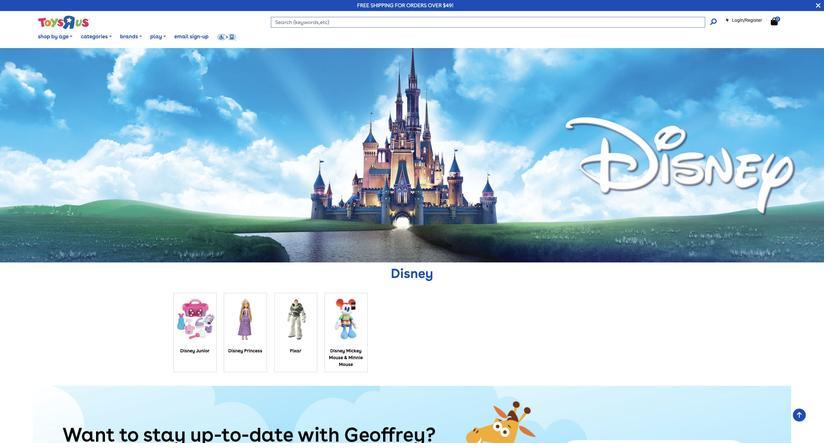 Task type: describe. For each thing, give the bounding box(es) containing it.
this icon serves as a link to download the essential accessibility assistive technology app for individuals with physical disabilities. it is featured as part of our commitment to diversity and inclusion. image
[[217, 33, 237, 41]]

disney junior
[[180, 349, 210, 354]]

pixar image image
[[275, 293, 317, 345]]

menu bar containing shop by age
[[34, 25, 825, 48]]

0 vertical spatial mouse
[[329, 355, 343, 361]]

junior
[[196, 349, 210, 354]]

disney mickey mouse & minnie mouse
[[329, 349, 363, 367]]

Enter Keyword or Item No. search field
[[271, 17, 706, 28]]

login/register button
[[726, 17, 763, 23]]

pixar
[[290, 349, 302, 354]]

free
[[357, 2, 370, 8]]

$49!
[[443, 2, 454, 8]]

toys r us image
[[38, 15, 90, 30]]

play button
[[146, 29, 170, 45]]

email
[[174, 33, 189, 40]]

disney for disney junior
[[180, 349, 195, 354]]

free shipping for orders over $49! link
[[357, 2, 454, 8]]

up
[[202, 33, 209, 40]]

disney junior image image
[[174, 293, 216, 345]]

minnie
[[349, 355, 363, 361]]

disney mickey mouse & minnie mouse link
[[325, 293, 367, 368]]

by
[[51, 33, 58, 40]]

brands
[[120, 33, 138, 40]]

disney junior link
[[174, 293, 216, 355]]

disney for disney princess
[[228, 349, 243, 354]]

1 vertical spatial mouse
[[339, 362, 353, 367]]

disney for disney mickey mouse & minnie mouse
[[330, 349, 345, 354]]

categories button
[[77, 29, 116, 45]]

brands button
[[116, 29, 146, 45]]

mickey
[[346, 349, 362, 354]]

orders
[[407, 2, 427, 8]]

disney princess
[[228, 349, 262, 354]]

shop
[[38, 33, 50, 40]]



Task type: vqa. For each thing, say whether or not it's contained in the screenshot.
Email
yes



Task type: locate. For each thing, give the bounding box(es) containing it.
sign up for email - toys r us image
[[33, 386, 792, 443]]

shipping
[[371, 2, 394, 8]]

login/register
[[733, 17, 763, 23]]

pixar link
[[275, 293, 317, 355]]

mouse
[[329, 355, 343, 361], [339, 362, 353, 367]]

disney mickey mouse & minnie mouse image image
[[325, 293, 367, 345]]

shopping bag image
[[771, 18, 778, 25]]

for
[[395, 2, 405, 8]]

mouse left &
[[329, 355, 343, 361]]

categories
[[81, 33, 108, 40]]

disney inside disney mickey mouse & minnie mouse
[[330, 349, 345, 354]]

0
[[777, 17, 780, 21]]

menu bar
[[34, 25, 825, 48]]

age
[[59, 33, 69, 40]]

free shipping for orders over $49!
[[357, 2, 454, 8]]

close button image
[[817, 2, 821, 9]]

shop by age
[[38, 33, 69, 40]]

disney for disney
[[391, 266, 434, 281]]

disney princess image image
[[224, 293, 267, 345]]

shop by age button
[[34, 29, 77, 45]]

princess
[[244, 349, 262, 354]]

disney princess link
[[224, 293, 267, 355]]

email sign-up link
[[170, 29, 213, 45]]

sign-
[[190, 33, 202, 40]]

disney
[[391, 266, 434, 281], [180, 349, 195, 354], [228, 349, 243, 354], [330, 349, 345, 354]]

over
[[428, 2, 442, 8]]

None search field
[[271, 17, 717, 28]]

play
[[150, 33, 162, 40]]

email sign-up
[[174, 33, 209, 40]]

mouse down &
[[339, 362, 353, 367]]

0 link
[[771, 17, 785, 26]]

&
[[344, 355, 348, 361]]

disney main content
[[0, 48, 825, 443]]



